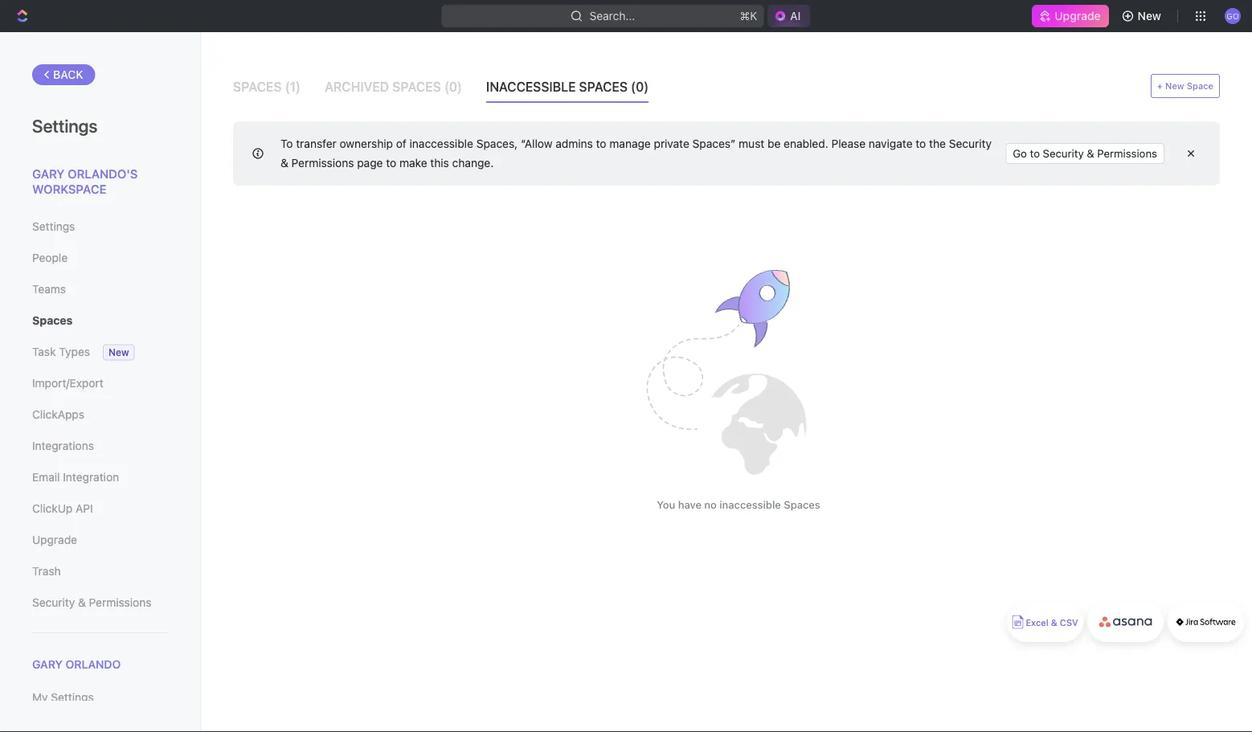 Task type: locate. For each thing, give the bounding box(es) containing it.
email integration link
[[32, 464, 168, 491]]

enabled.
[[784, 137, 828, 150]]

upgrade down clickup
[[32, 533, 77, 547]]

0 vertical spatial upgrade
[[1055, 9, 1101, 23]]

orlando
[[66, 658, 121, 671]]

be
[[768, 137, 781, 150]]

1 horizontal spatial (0)
[[631, 79, 649, 94]]

& down to
[[280, 156, 288, 170]]

change.
[[452, 156, 494, 170]]

go
[[1013, 147, 1027, 160]]

space
[[1187, 81, 1214, 91]]

spaces"
[[692, 137, 736, 150]]

integrations link
[[32, 432, 168, 460]]

teams link
[[32, 276, 168, 303]]

gary up my
[[32, 658, 63, 671]]

settings down back link
[[32, 115, 98, 136]]

& inside button
[[1087, 147, 1094, 160]]

spaces
[[233, 79, 282, 94], [392, 79, 441, 94], [579, 79, 628, 94], [32, 314, 73, 327], [784, 498, 820, 510]]

1 vertical spatial upgrade link
[[32, 526, 168, 554]]

security & permissions link
[[32, 589, 168, 616]]

1 vertical spatial upgrade
[[32, 533, 77, 547]]

0 horizontal spatial permissions
[[89, 596, 151, 609]]

security down trash
[[32, 596, 75, 609]]

gary orlando's workspace
[[32, 166, 138, 196]]

upgrade
[[1055, 9, 1101, 23], [32, 533, 77, 547]]

go button
[[1220, 3, 1246, 29]]

0 horizontal spatial upgrade
[[32, 533, 77, 547]]

0 vertical spatial new
[[1138, 9, 1161, 23]]

the
[[929, 137, 946, 150]]

gary up workspace
[[32, 166, 65, 180]]

new
[[1138, 9, 1161, 23], [1165, 81, 1184, 91], [108, 347, 129, 358]]

new inside button
[[1138, 9, 1161, 23]]

security
[[949, 137, 992, 150], [1043, 147, 1084, 160], [32, 596, 75, 609]]

to left the the
[[916, 137, 926, 150]]

integration
[[63, 471, 119, 484]]

search...
[[589, 9, 635, 23]]

inaccessible inside the to transfer ownership of inaccessible spaces, "allow admins to manage private spaces" must be enabled. please navigate to the security & permissions page to make this change.
[[410, 137, 473, 150]]

security & permissions
[[32, 596, 151, 609]]

settings element
[[0, 32, 201, 732]]

1 horizontal spatial permissions
[[291, 156, 354, 170]]

go to security & permissions button
[[1006, 143, 1165, 164]]

inaccessible right no on the right
[[720, 498, 781, 510]]

you have no inaccessible spaces
[[657, 498, 820, 510]]

security inside 'settings' element
[[32, 596, 75, 609]]

1 horizontal spatial inaccessible
[[720, 498, 781, 510]]

my settings link
[[32, 684, 168, 711]]

(1)
[[285, 79, 301, 94]]

no
[[704, 498, 717, 510]]

settings link
[[32, 213, 168, 240]]

email integration
[[32, 471, 119, 484]]

1 horizontal spatial new
[[1138, 9, 1161, 23]]

gary inside gary orlando's workspace
[[32, 166, 65, 180]]

excel & csv
[[1026, 618, 1078, 628]]

0 horizontal spatial security
[[32, 596, 75, 609]]

to right go
[[1030, 147, 1040, 160]]

back link
[[32, 64, 95, 85]]

import/export
[[32, 377, 103, 390]]

permissions
[[1097, 147, 1157, 160], [291, 156, 354, 170], [89, 596, 151, 609]]

people
[[32, 251, 68, 264]]

new up "+"
[[1138, 9, 1161, 23]]

new right "+"
[[1165, 81, 1184, 91]]

inaccessible
[[410, 137, 473, 150], [720, 498, 781, 510]]

2 (0) from the left
[[631, 79, 649, 94]]

admins
[[556, 137, 593, 150]]

spaces (1)
[[233, 79, 301, 94]]

(0) up manage
[[631, 79, 649, 94]]

to inside button
[[1030, 147, 1040, 160]]

1 horizontal spatial security
[[949, 137, 992, 150]]

upgrade link
[[1032, 5, 1109, 27], [32, 526, 168, 554]]

email
[[32, 471, 60, 484]]

manage
[[609, 137, 651, 150]]

inaccessible spaces (0)
[[486, 79, 649, 94]]

api
[[76, 502, 93, 515]]

must
[[739, 137, 765, 150]]

1 vertical spatial new
[[1165, 81, 1184, 91]]

2 horizontal spatial permissions
[[1097, 147, 1157, 160]]

archived spaces (0)
[[325, 79, 462, 94]]

new button
[[1115, 3, 1171, 29]]

1 vertical spatial inaccessible
[[720, 498, 781, 510]]

2 gary from the top
[[32, 658, 63, 671]]

1 gary from the top
[[32, 166, 65, 180]]

security right go
[[1043, 147, 1084, 160]]

integrations
[[32, 439, 94, 452]]

my
[[32, 691, 48, 704]]

go
[[1227, 11, 1239, 20]]

0 horizontal spatial inaccessible
[[410, 137, 473, 150]]

to
[[596, 137, 606, 150], [916, 137, 926, 150], [1030, 147, 1040, 160], [386, 156, 396, 170]]

settings
[[32, 115, 98, 136], [32, 220, 75, 233], [51, 691, 94, 704]]

permissions down "+"
[[1097, 147, 1157, 160]]

0 vertical spatial gary
[[32, 166, 65, 180]]

this
[[430, 156, 449, 170]]

you
[[657, 498, 675, 510]]

ai button
[[768, 5, 811, 27]]

1 (0) from the left
[[444, 79, 462, 94]]

upgrade link left new button
[[1032, 5, 1109, 27]]

2 horizontal spatial security
[[1043, 147, 1084, 160]]

clickup
[[32, 502, 73, 515]]

permissions down trash link
[[89, 596, 151, 609]]

inaccessible
[[486, 79, 576, 94]]

transfer
[[296, 137, 337, 150]]

new up 'import/export' link
[[108, 347, 129, 358]]

0 horizontal spatial (0)
[[444, 79, 462, 94]]

gary orlando
[[32, 658, 121, 671]]

0 horizontal spatial new
[[108, 347, 129, 358]]

permissions down transfer
[[291, 156, 354, 170]]

spaces,
[[476, 137, 518, 150]]

0 vertical spatial settings
[[32, 115, 98, 136]]

2 vertical spatial new
[[108, 347, 129, 358]]

gary
[[32, 166, 65, 180], [32, 658, 63, 671]]

settings right my
[[51, 691, 94, 704]]

upgrade left new button
[[1055, 9, 1101, 23]]

0 vertical spatial inaccessible
[[410, 137, 473, 150]]

(0)
[[444, 79, 462, 94], [631, 79, 649, 94]]

ownership
[[340, 137, 393, 150]]

gary for gary orlando's workspace
[[32, 166, 65, 180]]

(0) up this
[[444, 79, 462, 94]]

security right the the
[[949, 137, 992, 150]]

& inside 'settings' element
[[78, 596, 86, 609]]

inaccessible up this
[[410, 137, 473, 150]]

1 vertical spatial gary
[[32, 658, 63, 671]]

upgrade link up trash link
[[32, 526, 168, 554]]

1 horizontal spatial upgrade link
[[1032, 5, 1109, 27]]

& right go
[[1087, 147, 1094, 160]]

excel
[[1026, 618, 1049, 628]]

to right the admins in the left of the page
[[596, 137, 606, 150]]

settings up people on the top
[[32, 220, 75, 233]]

teams
[[32, 282, 66, 296]]

back
[[53, 68, 83, 81]]

please
[[831, 137, 866, 150]]

&
[[1087, 147, 1094, 160], [280, 156, 288, 170], [78, 596, 86, 609], [1051, 618, 1057, 628]]

& down trash link
[[78, 596, 86, 609]]



Task type: vqa. For each thing, say whether or not it's contained in the screenshot.
Chapter 2 'button'
no



Task type: describe. For each thing, give the bounding box(es) containing it.
0 horizontal spatial upgrade link
[[32, 526, 168, 554]]

to transfer ownership of inaccessible spaces, "allow admins to manage private spaces" must be enabled. please navigate to the security & permissions page to make this change.
[[280, 137, 992, 170]]

"allow
[[521, 137, 553, 150]]

permissions inside the to transfer ownership of inaccessible spaces, "allow admins to manage private spaces" must be enabled. please navigate to the security & permissions page to make this change.
[[291, 156, 354, 170]]

go to security & permissions
[[1013, 147, 1157, 160]]

security inside button
[[1043, 147, 1084, 160]]

people link
[[32, 244, 168, 272]]

task types
[[32, 345, 90, 358]]

(0) for archived spaces (0)
[[444, 79, 462, 94]]

workspace
[[32, 182, 106, 196]]

have
[[678, 498, 702, 510]]

spaces link
[[32, 307, 168, 334]]

import/export link
[[32, 370, 168, 397]]

to right page
[[386, 156, 396, 170]]

clickup api link
[[32, 495, 168, 522]]

of
[[396, 137, 407, 150]]

private
[[654, 137, 689, 150]]

excel & csv link
[[1007, 602, 1083, 642]]

new inside 'settings' element
[[108, 347, 129, 358]]

1 vertical spatial settings
[[32, 220, 75, 233]]

security inside the to transfer ownership of inaccessible spaces, "allow admins to manage private spaces" must be enabled. please navigate to the security & permissions page to make this change.
[[949, 137, 992, 150]]

make
[[399, 156, 427, 170]]

my settings
[[32, 691, 94, 704]]

0 vertical spatial upgrade link
[[1032, 5, 1109, 27]]

ai
[[790, 9, 801, 23]]

& inside the to transfer ownership of inaccessible spaces, "allow admins to manage private spaces" must be enabled. please navigate to the security & permissions page to make this change.
[[280, 156, 288, 170]]

page
[[357, 156, 383, 170]]

spaces inside 'settings' element
[[32, 314, 73, 327]]

orlando's
[[68, 166, 138, 180]]

clickapps link
[[32, 401, 168, 428]]

+
[[1157, 81, 1163, 91]]

2 horizontal spatial new
[[1165, 81, 1184, 91]]

permissions inside button
[[1097, 147, 1157, 160]]

permissions inside 'settings' element
[[89, 596, 151, 609]]

& left csv
[[1051, 618, 1057, 628]]

1 horizontal spatial upgrade
[[1055, 9, 1101, 23]]

+ new space
[[1157, 81, 1214, 91]]

to
[[280, 137, 293, 150]]

gary for gary orlando
[[32, 658, 63, 671]]

trash link
[[32, 558, 168, 585]]

archived
[[325, 79, 389, 94]]

types
[[59, 345, 90, 358]]

clickup api
[[32, 502, 93, 515]]

(0) for inaccessible spaces (0)
[[631, 79, 649, 94]]

task
[[32, 345, 56, 358]]

2 vertical spatial settings
[[51, 691, 94, 704]]

csv
[[1060, 618, 1078, 628]]

clickapps
[[32, 408, 84, 421]]

upgrade inside 'settings' element
[[32, 533, 77, 547]]

navigate
[[869, 137, 913, 150]]

trash
[[32, 565, 61, 578]]

⌘k
[[740, 9, 757, 23]]



